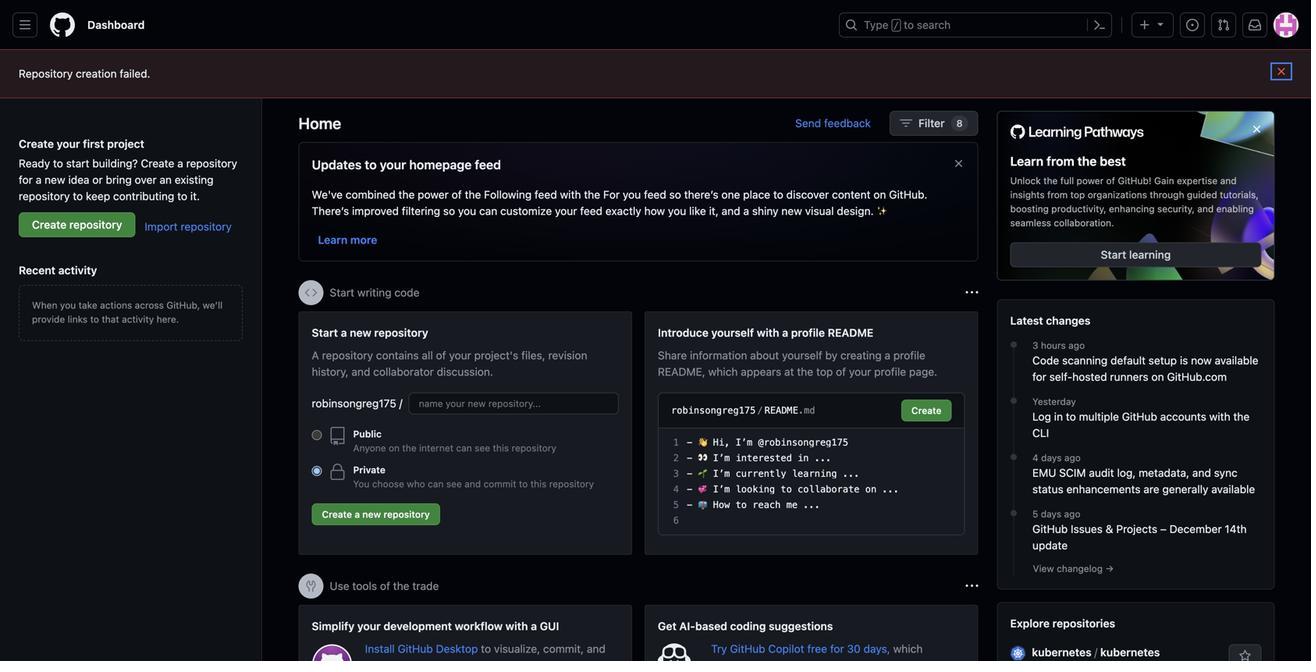 Task type: describe. For each thing, give the bounding box(es) containing it.
0 vertical spatial so
[[670, 188, 682, 201]]

feed up following
[[475, 157, 501, 172]]

create your first project ready to start building? create a repository for a new idea or bring over an existing repository to keep contributing to it.
[[19, 137, 237, 203]]

you inside when you take actions across github, we'll provide links to that activity here.
[[60, 300, 76, 311]]

recent activity
[[19, 264, 97, 277]]

reach
[[753, 500, 781, 511]]

for inside create your first project ready to start building? create a repository for a new idea or bring over an existing repository to keep contributing to it.
[[19, 173, 33, 186]]

1 from from the top
[[1047, 154, 1075, 169]]

dot fill image
[[1008, 338, 1021, 351]]

3 hours ago code scanning default setup is now available for self-hosted runners on github.com
[[1033, 340, 1259, 383]]

more
[[351, 233, 378, 246]]

hosted
[[1073, 370, 1108, 383]]

introduce
[[658, 326, 709, 339]]

plus image
[[1139, 19, 1152, 31]]

install
[[365, 643, 395, 656]]

or
[[92, 173, 103, 186]]

combined
[[346, 188, 396, 201]]

the left best
[[1078, 154, 1097, 169]]

on inside 1 - 👋 hi, i'm @robinsongreg175 2 - 👀 i'm interested in ... 3 - 🌱 i'm currently learning ... 4 - 💞️ i'm looking to collaborate on ... 5 - 📫 how to reach me ... 6
[[866, 484, 877, 495]]

can inside we've combined the power of the following feed with the for you feed so there's one place to discover content on github. there's improved filtering so you can customize your feed exactly how you like it, and a shiny new visual design. ✨
[[479, 205, 498, 217]]

ai-
[[680, 620, 696, 633]]

you right filtering
[[458, 205, 477, 217]]

the left trade
[[393, 580, 410, 593]]

update
[[1033, 539, 1068, 552]]

/ for robinsongreg175 /
[[399, 397, 403, 410]]

5 inside 5 days ago github issues & projects – december 14th update
[[1033, 509, 1039, 520]]

with inside we've combined the power of the following feed with the for you feed so there's one place to discover content on github. there's improved filtering so you can customize your feed exactly how you like it, and a shiny new visual design. ✨
[[560, 188, 581, 201]]

code
[[1033, 354, 1060, 367]]

in inside "which suggests entire functions in real time, right fro"
[[842, 659, 851, 661]]

... right collaborate
[[883, 484, 900, 495]]

star this repository image
[[1240, 650, 1252, 661]]

a inside we've combined the power of the following feed with the for you feed so there's one place to discover content on github. there's improved filtering so you can customize your feed exactly how you like it, and a shiny new visual design. ✨
[[744, 205, 750, 217]]

hi,
[[713, 437, 730, 448]]

to down idea
[[73, 190, 83, 203]]

none submit inside introduce yourself with a profile readme element
[[902, 400, 952, 422]]

for inside get ai-based coding suggestions element
[[831, 643, 845, 656]]

to left search
[[904, 18, 914, 31]]

github inside get ai-based coding suggestions element
[[730, 643, 766, 656]]

github inside yesterday log in to multiple github accounts with the cli
[[1123, 410, 1158, 423]]

... down the "@robinsongreg175"
[[815, 453, 832, 464]]

projects
[[1117, 523, 1158, 536]]

code image
[[305, 287, 317, 299]]

latest changes
[[1011, 314, 1091, 327]]

one
[[722, 188, 741, 201]]

with up visualize,
[[506, 620, 528, 633]]

repository up contains
[[374, 326, 429, 339]]

over
[[135, 173, 157, 186]]

import repository link
[[145, 220, 232, 233]]

changes inside to visualize, commit, and push changes without ever touching th
[[393, 659, 436, 661]]

1 vertical spatial profile
[[894, 349, 926, 362]]

create a new repository element
[[312, 325, 619, 532]]

repository inside a repository contains all of your project's files, revision history, and collaborator discussion.
[[322, 349, 373, 362]]

the up filtering
[[399, 188, 415, 201]]

it,
[[709, 205, 719, 217]]

i'm down hi,
[[713, 453, 730, 464]]

ready
[[19, 157, 50, 170]]

log in to multiple github accounts with the cli link
[[1033, 409, 1262, 442]]

0 vertical spatial yourself
[[712, 326, 754, 339]]

a repository contains all of your project's files, revision history, and collaborator discussion.
[[312, 349, 588, 378]]

to inside the "private you choose who can see and commit to this repository"
[[519, 479, 528, 490]]

free
[[808, 643, 828, 656]]

content
[[832, 188, 871, 201]]

and up tutorials,
[[1221, 175, 1237, 186]]

code
[[395, 286, 420, 299]]

repository inside 'public anyone on the internet can see this repository'
[[512, 443, 557, 454]]

import repository
[[145, 220, 232, 233]]

suggestions
[[769, 620, 834, 633]]

0 horizontal spatial activity
[[58, 264, 97, 277]]

send
[[796, 117, 822, 130]]

workflow
[[455, 620, 503, 633]]

5 inside 1 - 👋 hi, i'm @robinsongreg175 2 - 👀 i'm interested in ... 3 - 🌱 i'm currently learning ... 4 - 💞️ i'm looking to collaborate on ... 5 - 📫 how to reach me ... 6
[[674, 500, 679, 511]]

collaborate
[[798, 484, 860, 495]]

1 vertical spatial so
[[443, 205, 455, 217]]

get ai-based coding suggestions element
[[645, 605, 979, 661]]

feed up how
[[644, 188, 667, 201]]

issue opened image
[[1187, 19, 1199, 31]]

github!
[[1119, 175, 1152, 186]]

ever
[[479, 659, 501, 661]]

feedback
[[825, 117, 871, 130]]

like
[[690, 205, 707, 217]]

revision
[[549, 349, 588, 362]]

the left the for
[[584, 188, 601, 201]]

github inside simplify your development workflow with a gui element
[[398, 643, 433, 656]]

github inside 5 days ago github issues & projects – december 14th update
[[1033, 523, 1068, 536]]

scim
[[1060, 466, 1087, 479]]

is
[[1181, 354, 1189, 367]]

visual
[[806, 205, 834, 217]]

copilot
[[769, 643, 805, 656]]

1 kubernetes from the left
[[1033, 646, 1092, 659]]

changelog
[[1057, 563, 1103, 574]]

create repository
[[32, 218, 122, 231]]

4 days ago emu scim audit log, metadata, and sync status enhancements are generally available
[[1033, 452, 1256, 496]]

✨
[[877, 205, 888, 217]]

github logo image
[[1011, 124, 1146, 139]]

when
[[32, 300, 57, 311]]

notifications image
[[1249, 19, 1262, 31]]

page.
[[910, 365, 938, 378]]

share information about yourself by creating a profile readme, which appears at the top of your profile page.
[[658, 349, 938, 378]]

a up history,
[[341, 326, 347, 339]]

→
[[1106, 563, 1115, 574]]

days for github
[[1042, 509, 1062, 520]]

the inside yesterday log in to multiple github accounts with the cli
[[1234, 410, 1250, 423]]

ago for scim
[[1065, 452, 1081, 463]]

repository creation failed. alert
[[19, 66, 1293, 82]]

to inside when you take actions across github, we'll provide links to that activity here.
[[90, 314, 99, 325]]

to left start
[[53, 157, 63, 170]]

tutorials,
[[1221, 189, 1259, 200]]

an
[[160, 173, 172, 186]]

@robinsongreg175
[[759, 437, 849, 448]]

self-
[[1050, 370, 1073, 383]]

view
[[1033, 563, 1055, 574]]

type / to search
[[864, 18, 951, 31]]

0 horizontal spatial readme
[[765, 405, 799, 416]]

creating
[[841, 349, 882, 362]]

available inside 4 days ago emu scim audit log, metadata, and sync status enhancements are generally available
[[1212, 483, 1256, 496]]

30
[[848, 643, 861, 656]]

to up combined
[[365, 157, 377, 172]]

@kubernetes profile image
[[1011, 646, 1026, 661]]

enabling
[[1217, 203, 1255, 214]]

issues
[[1071, 523, 1103, 536]]

robinsongreg175 /
[[312, 397, 403, 410]]

🌱
[[698, 469, 708, 479]]

changes inside explore element
[[1047, 314, 1091, 327]]

on inside 3 hours ago code scanning default setup is now available for self-hosted runners on github.com
[[1152, 370, 1165, 383]]

your inside we've combined the power of the following feed with the for you feed so there's one place to discover content on github. there's improved filtering so you can customize your feed exactly how you like it, and a shiny new visual design. ✨
[[555, 205, 577, 217]]

power inside learn from the best unlock the full power of github! gain expertise and insights from top organizations through guided tutorials, boosting productivity, enhancing security, and enabling seamless collaboration.
[[1077, 175, 1104, 186]]

filter image
[[900, 117, 913, 130]]

create repository link
[[19, 212, 135, 237]]

/ for robinsongreg175 / readme .md
[[758, 405, 763, 416]]

a up share information about yourself by creating a profile readme, which appears at the top of your profile page.
[[783, 326, 789, 339]]

dot fill image for github issues & projects – december 14th update
[[1008, 507, 1021, 520]]

desktop
[[436, 643, 478, 656]]

create for create your first project ready to start building? create a repository for a new idea or bring over an existing repository to keep contributing to it.
[[19, 137, 54, 150]]

to up "me"
[[781, 484, 792, 495]]

... right "me"
[[804, 500, 821, 511]]

/ for type / to search
[[894, 20, 900, 31]]

and inside to visualize, commit, and push changes without ever touching th
[[587, 643, 606, 656]]

me
[[787, 500, 798, 511]]

14th
[[1225, 523, 1248, 536]]

to inside yesterday log in to multiple github accounts with the cli
[[1067, 410, 1077, 423]]

interested
[[736, 453, 792, 464]]

see inside the "private you choose who can see and commit to this repository"
[[447, 479, 462, 490]]

4 inside 1 - 👋 hi, i'm @robinsongreg175 2 - 👀 i'm interested in ... 3 - 🌱 i'm currently learning ... 4 - 💞️ i'm looking to collaborate on ... 5 - 📫 how to reach me ... 6
[[674, 484, 679, 495]]

right
[[904, 659, 927, 661]]

home
[[299, 114, 341, 132]]

👀
[[698, 453, 708, 464]]

a down ready
[[36, 173, 42, 186]]

seamless
[[1011, 217, 1052, 228]]

to right how
[[736, 500, 747, 511]]

the left full
[[1044, 175, 1058, 186]]

start for start learning
[[1101, 248, 1127, 261]]

repository down ready
[[19, 190, 70, 203]]

start learning
[[1101, 248, 1172, 261]]

in inside 1 - 👋 hi, i'm @robinsongreg175 2 - 👀 i'm interested in ... 3 - 🌱 i'm currently learning ... 4 - 💞️ i'm looking to collaborate on ... 5 - 📫 how to reach me ... 6
[[798, 453, 809, 464]]

create a new repository
[[322, 509, 430, 520]]

about
[[751, 349, 780, 362]]

your inside a repository contains all of your project's files, revision history, and collaborator discussion.
[[449, 349, 472, 362]]

runners
[[1111, 370, 1149, 383]]

learning inside 1 - 👋 hi, i'm @robinsongreg175 2 - 👀 i'm interested in ... 3 - 🌱 i'm currently learning ... 4 - 💞️ i'm looking to collaborate on ... 5 - 📫 how to reach me ... 6
[[792, 469, 838, 479]]

of inside we've combined the power of the following feed with the for you feed so there's one place to discover content on github. there's improved filtering so you can customize your feed exactly how you like it, and a shiny new visual design. ✨
[[452, 188, 462, 201]]

1 horizontal spatial readme
[[828, 326, 874, 339]]

productivity,
[[1052, 203, 1107, 214]]

start for start a new repository
[[312, 326, 338, 339]]

2 vertical spatial profile
[[875, 365, 907, 378]]

learn for from
[[1011, 154, 1044, 169]]

learn for more
[[318, 233, 348, 246]]

private
[[353, 465, 386, 476]]

multiple
[[1080, 410, 1120, 423]]

create a new repository button
[[312, 504, 440, 526]]

keep
[[86, 190, 110, 203]]

which inside share information about yourself by creating a profile readme, which appears at the top of your profile page.
[[709, 365, 738, 378]]

github desktop image
[[312, 644, 353, 661]]

why am i seeing this? image
[[966, 287, 979, 299]]

with up about
[[757, 326, 780, 339]]

github.com
[[1168, 370, 1228, 383]]

creation
[[76, 67, 117, 80]]

a inside button
[[355, 509, 360, 520]]

the inside 'public anyone on the internet can see this repository'
[[402, 443, 417, 454]]

lock image
[[328, 463, 347, 482]]

i'm up how
[[713, 484, 730, 495]]

looking
[[736, 484, 776, 495]]

updates
[[312, 157, 362, 172]]

homepage
[[409, 157, 472, 172]]

yesterday log in to multiple github accounts with the cli
[[1033, 396, 1250, 440]]

create up an
[[141, 157, 174, 170]]

triangle down image
[[1155, 18, 1167, 30]]

of inside a repository contains all of your project's files, revision history, and collaborator discussion.
[[436, 349, 446, 362]]

ago for scanning
[[1069, 340, 1086, 351]]

2 - from the top
[[687, 453, 693, 464]]

collaborator
[[373, 365, 434, 378]]

exactly
[[606, 205, 642, 217]]

guided
[[1188, 189, 1218, 200]]

share
[[658, 349, 687, 362]]

your up combined
[[380, 157, 406, 172]]

failed.
[[120, 67, 150, 80]]



Task type: vqa. For each thing, say whether or not it's contained in the screenshot.
ago associated with Issues
yes



Task type: locate. For each thing, give the bounding box(es) containing it.
simplify your development workflow with a gui element
[[299, 605, 633, 661]]

start inside explore element
[[1101, 248, 1127, 261]]

/ inside introduce yourself with a profile readme element
[[758, 405, 763, 416]]

2 horizontal spatial in
[[1055, 410, 1064, 423]]

1 vertical spatial start
[[330, 286, 355, 299]]

activity inside when you take actions across github, we'll provide links to that activity here.
[[122, 314, 154, 325]]

learn
[[1011, 154, 1044, 169], [318, 233, 348, 246]]

top down by at the bottom right
[[817, 365, 833, 378]]

3 down 2
[[674, 469, 679, 479]]

on inside 'public anyone on the internet can see this repository'
[[389, 443, 400, 454]]

0 horizontal spatial learn
[[318, 233, 348, 246]]

on down setup
[[1152, 370, 1165, 383]]

1 vertical spatial learning
[[792, 469, 838, 479]]

view changelog → link
[[1033, 563, 1115, 574]]

0 vertical spatial can
[[479, 205, 498, 217]]

1 vertical spatial see
[[447, 479, 462, 490]]

1 horizontal spatial 5
[[1033, 509, 1039, 520]]

accounts
[[1161, 410, 1207, 423]]

0 horizontal spatial which
[[709, 365, 738, 378]]

actions
[[100, 300, 132, 311]]

1 horizontal spatial for
[[831, 643, 845, 656]]

to right commit
[[519, 479, 528, 490]]

your up discussion.
[[449, 349, 472, 362]]

this up commit
[[493, 443, 509, 454]]

emu
[[1033, 466, 1057, 479]]

a down 'you'
[[355, 509, 360, 520]]

see inside 'public anyone on the internet can see this repository'
[[475, 443, 491, 454]]

repository inside button
[[384, 509, 430, 520]]

by
[[826, 349, 838, 362]]

explore repositories navigation
[[998, 602, 1276, 661]]

can inside the "private you choose who can see and commit to this repository"
[[428, 479, 444, 490]]

3 inside 3 hours ago code scanning default setup is now available for self-hosted runners on github.com
[[1033, 340, 1039, 351]]

0 vertical spatial readme
[[828, 326, 874, 339]]

to up 'ever'
[[481, 643, 491, 656]]

full
[[1061, 175, 1075, 186]]

1 vertical spatial 3
[[674, 469, 679, 479]]

who
[[407, 479, 425, 490]]

code scanning default setup is now available for self-hosted runners on github.com link
[[1033, 352, 1262, 385]]

1 horizontal spatial which
[[894, 643, 923, 656]]

links
[[68, 314, 88, 325]]

discover
[[787, 188, 830, 201]]

new down writing
[[350, 326, 372, 339]]

1 vertical spatial available
[[1212, 483, 1256, 496]]

start for start writing code
[[330, 286, 355, 299]]

use
[[330, 580, 350, 593]]

1 vertical spatial in
[[798, 453, 809, 464]]

.md
[[799, 405, 816, 416]]

1 horizontal spatial top
[[1071, 189, 1086, 200]]

1 vertical spatial can
[[456, 443, 472, 454]]

1 horizontal spatial power
[[1077, 175, 1104, 186]]

log,
[[1118, 466, 1136, 479]]

collaboration.
[[1055, 217, 1115, 228]]

1 vertical spatial dot fill image
[[1008, 451, 1021, 463]]

to up shiny
[[774, 188, 784, 201]]

this right commit
[[531, 479, 547, 490]]

1 horizontal spatial robinsongreg175
[[672, 405, 756, 416]]

/ inside create a new repository element
[[399, 397, 403, 410]]

of down homepage
[[452, 188, 462, 201]]

0 horizontal spatial power
[[418, 188, 449, 201]]

improved
[[352, 205, 399, 217]]

robinsongreg175 for robinsongreg175 / readme .md
[[672, 405, 756, 416]]

new left idea
[[45, 173, 65, 186]]

start up the a
[[312, 326, 338, 339]]

3 - from the top
[[687, 469, 693, 479]]

robinsongreg175
[[312, 397, 397, 410], [672, 405, 756, 416]]

and inside we've combined the power of the following feed with the for you feed so there's one place to discover content on github. there's improved filtering so you can customize your feed exactly how you like it, and a shiny new visual design. ✨
[[722, 205, 741, 217]]

power up filtering
[[418, 188, 449, 201]]

👋
[[698, 437, 708, 448]]

learn more link
[[318, 233, 378, 246]]

in
[[1055, 410, 1064, 423], [798, 453, 809, 464], [842, 659, 851, 661]]

tools image
[[305, 580, 317, 593]]

for down code
[[1033, 370, 1047, 383]]

none radio inside create a new repository element
[[312, 430, 322, 440]]

yourself inside share information about yourself by creating a profile readme, which appears at the top of your profile page.
[[783, 349, 823, 362]]

get
[[658, 620, 677, 633]]

1 horizontal spatial changes
[[1047, 314, 1091, 327]]

3 dot fill image from the top
[[1008, 507, 1021, 520]]

enhancing
[[1110, 203, 1155, 214]]

idea
[[68, 173, 89, 186]]

4 left 💞️
[[674, 484, 679, 495]]

0 vertical spatial for
[[19, 173, 33, 186]]

0 vertical spatial power
[[1077, 175, 1104, 186]]

0 horizontal spatial in
[[798, 453, 809, 464]]

provide
[[32, 314, 65, 325]]

0 vertical spatial top
[[1071, 189, 1086, 200]]

1 - 👋 hi, i'm @robinsongreg175 2 - 👀 i'm interested in ... 3 - 🌱 i'm currently learning ... 4 - 💞️ i'm looking to collaborate on ... 5 - 📫 how to reach me ... 6
[[674, 437, 900, 526]]

2 vertical spatial in
[[842, 659, 851, 661]]

learning
[[1130, 248, 1172, 261], [792, 469, 838, 479]]

0 vertical spatial from
[[1047, 154, 1075, 169]]

3 left hours
[[1033, 340, 1039, 351]]

filtering
[[402, 205, 440, 217]]

1 vertical spatial ago
[[1065, 452, 1081, 463]]

1 horizontal spatial learn
[[1011, 154, 1044, 169]]

1 vertical spatial power
[[418, 188, 449, 201]]

start
[[66, 157, 89, 170]]

introduce yourself with a profile readme element
[[645, 312, 979, 555]]

2 vertical spatial dot fill image
[[1008, 507, 1021, 520]]

and down one at right top
[[722, 205, 741, 217]]

ago inside 5 days ago github issues & projects – december 14th update
[[1065, 509, 1081, 520]]

repository down keep
[[69, 218, 122, 231]]

with
[[560, 188, 581, 201], [757, 326, 780, 339], [1210, 410, 1231, 423], [506, 620, 528, 633]]

1 vertical spatial days
[[1042, 509, 1062, 520]]

2 vertical spatial ago
[[1065, 509, 1081, 520]]

0 horizontal spatial learning
[[792, 469, 838, 479]]

4 inside 4 days ago emu scim audit log, metadata, and sync status enhancements are generally available
[[1033, 452, 1039, 463]]

robinsongreg175 inside introduce yourself with a profile readme element
[[672, 405, 756, 416]]

–
[[1161, 523, 1167, 536]]

git pull request image
[[1218, 19, 1231, 31]]

days down status
[[1042, 509, 1062, 520]]

on up ✨
[[874, 188, 887, 201]]

create down lock "icon"
[[322, 509, 352, 520]]

repo image
[[328, 427, 347, 446]]

1 vertical spatial yourself
[[783, 349, 823, 362]]

kubernetes down repositories
[[1101, 646, 1161, 659]]

dot fill image for emu scim audit log, metadata, and sync status enhancements are generally available
[[1008, 451, 1021, 463]]

i'm right hi,
[[736, 437, 753, 448]]

power right full
[[1077, 175, 1104, 186]]

can inside 'public anyone on the internet can see this repository'
[[456, 443, 472, 454]]

0 vertical spatial this
[[493, 443, 509, 454]]

power inside we've combined the power of the following feed with the for you feed so there's one place to discover content on github. there's improved filtering so you can customize your feed exactly how you like it, and a shiny new visual design. ✨
[[418, 188, 449, 201]]

setup
[[1149, 354, 1178, 367]]

to inside we've combined the power of the following feed with the for you feed so there's one place to discover content on github. there's improved filtering so you can customize your feed exactly how you like it, and a shiny new visual design. ✨
[[774, 188, 784, 201]]

ago inside 3 hours ago code scanning default setup is now available for self-hosted runners on github.com
[[1069, 340, 1086, 351]]

repository down it.
[[181, 220, 232, 233]]

design.
[[837, 205, 874, 217]]

information
[[690, 349, 748, 362]]

0 horizontal spatial see
[[447, 479, 462, 490]]

0 vertical spatial which
[[709, 365, 738, 378]]

1 vertical spatial changes
[[393, 659, 436, 661]]

in inside yesterday log in to multiple github accounts with the cli
[[1055, 410, 1064, 423]]

Repository name text field
[[409, 393, 619, 415]]

1 vertical spatial 4
[[674, 484, 679, 495]]

1 horizontal spatial see
[[475, 443, 491, 454]]

learn inside learn from the best unlock the full power of github! gain expertise and insights from top organizations through guided tutorials, boosting productivity, enhancing security, and enabling seamless collaboration.
[[1011, 154, 1044, 169]]

github.
[[890, 188, 928, 201]]

new down the discover
[[782, 205, 803, 217]]

changes up hours
[[1047, 314, 1091, 327]]

why am i seeing this? image
[[966, 580, 979, 593]]

history,
[[312, 365, 349, 378]]

x image
[[953, 157, 966, 170]]

1 horizontal spatial yourself
[[783, 349, 823, 362]]

2 horizontal spatial can
[[479, 205, 498, 217]]

homepage image
[[50, 12, 75, 37]]

1 vertical spatial readme
[[765, 405, 799, 416]]

5 down status
[[1033, 509, 1039, 520]]

you left like
[[668, 205, 687, 217]]

3 inside 1 - 👋 hi, i'm @robinsongreg175 2 - 👀 i'm interested in ... 3 - 🌱 i'm currently learning ... 4 - 💞️ i'm looking to collaborate on ... 5 - 📫 how to reach me ... 6
[[674, 469, 679, 479]]

4 up emu
[[1033, 452, 1039, 463]]

0 vertical spatial see
[[475, 443, 491, 454]]

the inside share information about yourself by creating a profile readme, which appears at the top of your profile page.
[[798, 365, 814, 378]]

this inside 'public anyone on the internet can see this repository'
[[493, 443, 509, 454]]

learning inside explore element
[[1130, 248, 1172, 261]]

power
[[1077, 175, 1104, 186], [418, 188, 449, 201]]

top inside share information about yourself by creating a profile readme, which appears at the top of your profile page.
[[817, 365, 833, 378]]

get ai-based coding suggestions
[[658, 620, 834, 633]]

see right who
[[447, 479, 462, 490]]

the left following
[[465, 188, 481, 201]]

0 horizontal spatial 5
[[674, 500, 679, 511]]

0 vertical spatial start
[[1101, 248, 1127, 261]]

days inside 5 days ago github issues & projects – december 14th update
[[1042, 509, 1062, 520]]

4
[[1033, 452, 1039, 463], [674, 484, 679, 495]]

send feedback
[[796, 117, 871, 130]]

in down the "@robinsongreg175"
[[798, 453, 809, 464]]

with inside yesterday log in to multiple github accounts with the cli
[[1210, 410, 1231, 423]]

1 horizontal spatial learning
[[1130, 248, 1172, 261]]

updates to your homepage feed
[[312, 157, 501, 172]]

ago up issues
[[1065, 509, 1081, 520]]

robinsongreg175 inside create a new repository element
[[312, 397, 397, 410]]

for left "30" at right bottom
[[831, 643, 845, 656]]

can right who
[[428, 479, 444, 490]]

on inside we've combined the power of the following feed with the for you feed so there's one place to discover content on github. there's improved filtering so you can customize your feed exactly how you like it, and a shiny new visual design. ✨
[[874, 188, 887, 201]]

activity down across
[[122, 314, 154, 325]]

and down guided
[[1198, 203, 1214, 214]]

of inside learn from the best unlock the full power of github! gain expertise and insights from top organizations through guided tutorials, boosting productivity, enhancing security, and enabling seamless collaboration.
[[1107, 175, 1116, 186]]

5 up 6
[[674, 500, 679, 511]]

ago inside 4 days ago emu scim audit log, metadata, and sync status enhancements are generally available
[[1065, 452, 1081, 463]]

your up install at the bottom left of page
[[358, 620, 381, 633]]

profile up page.
[[894, 349, 926, 362]]

1 horizontal spatial can
[[456, 443, 472, 454]]

0 horizontal spatial changes
[[393, 659, 436, 661]]

1 horizontal spatial so
[[670, 188, 682, 201]]

are
[[1144, 483, 1160, 496]]

github up suggests
[[730, 643, 766, 656]]

available inside 3 hours ago code scanning default setup is now available for self-hosted runners on github.com
[[1215, 354, 1259, 367]]

0 vertical spatial learn
[[1011, 154, 1044, 169]]

and inside a repository contains all of your project's files, revision history, and collaborator discussion.
[[352, 365, 371, 378]]

create for create a new repository
[[322, 509, 352, 520]]

ago up scim
[[1065, 452, 1081, 463]]

try
[[712, 643, 727, 656]]

0 horizontal spatial so
[[443, 205, 455, 217]]

1 vertical spatial for
[[1033, 370, 1047, 383]]

on
[[874, 188, 887, 201], [1152, 370, 1165, 383], [389, 443, 400, 454], [866, 484, 877, 495]]

i'm
[[736, 437, 753, 448], [713, 453, 730, 464], [713, 469, 730, 479], [713, 484, 730, 495]]

2 vertical spatial for
[[831, 643, 845, 656]]

create up ready
[[19, 137, 54, 150]]

latest
[[1011, 314, 1044, 327]]

0 vertical spatial available
[[1215, 354, 1259, 367]]

new inside button
[[363, 509, 381, 520]]

/ inside explore repositories navigation
[[1095, 646, 1098, 659]]

repository right commit
[[550, 479, 594, 490]]

1 vertical spatial this
[[531, 479, 547, 490]]

4 - from the top
[[687, 484, 693, 495]]

0 vertical spatial learning
[[1130, 248, 1172, 261]]

you
[[623, 188, 641, 201], [458, 205, 477, 217], [668, 205, 687, 217], [60, 300, 76, 311]]

0 horizontal spatial yourself
[[712, 326, 754, 339]]

close image
[[1251, 123, 1264, 135]]

with right accounts
[[1210, 410, 1231, 423]]

0 horizontal spatial top
[[817, 365, 833, 378]]

/ down repositories
[[1095, 646, 1098, 659]]

/ down appears
[[758, 405, 763, 416]]

create up recent activity
[[32, 218, 66, 231]]

can
[[479, 205, 498, 217], [456, 443, 472, 454], [428, 479, 444, 490]]

start learning link
[[1011, 242, 1262, 267]]

you up exactly
[[623, 188, 641, 201]]

to left it.
[[177, 190, 187, 203]]

- left the 🌱
[[687, 469, 693, 479]]

2 vertical spatial can
[[428, 479, 444, 490]]

and right commit,
[[587, 643, 606, 656]]

robinsongreg175 for robinsongreg175 /
[[312, 397, 397, 410]]

top up the "productivity,"
[[1071, 189, 1086, 200]]

from up full
[[1047, 154, 1075, 169]]

top inside learn from the best unlock the full power of github! gain expertise and insights from top organizations through guided tutorials, boosting productivity, enhancing security, and enabling seamless collaboration.
[[1071, 189, 1086, 200]]

repository down who
[[384, 509, 430, 520]]

2 dot fill image from the top
[[1008, 451, 1021, 463]]

new inside create your first project ready to start building? create a repository for a new idea or bring over an existing repository to keep contributing to it.
[[45, 173, 65, 186]]

0 vertical spatial in
[[1055, 410, 1064, 423]]

bring
[[106, 173, 132, 186]]

appears
[[741, 365, 782, 378]]

/ inside type / to search
[[894, 20, 900, 31]]

0 vertical spatial 4
[[1033, 452, 1039, 463]]

github issues & projects – december 14th update link
[[1033, 521, 1262, 554]]

days up emu
[[1042, 452, 1062, 463]]

0 horizontal spatial robinsongreg175
[[312, 397, 397, 410]]

on right anyone
[[389, 443, 400, 454]]

1 - from the top
[[687, 437, 693, 448]]

1 horizontal spatial kubernetes
[[1101, 646, 1161, 659]]

2 from from the top
[[1048, 189, 1068, 200]]

0 vertical spatial 3
[[1033, 340, 1039, 351]]

-
[[687, 437, 693, 448], [687, 453, 693, 464], [687, 469, 693, 479], [687, 484, 693, 495], [687, 500, 693, 511]]

in down "30" at right bottom
[[842, 659, 851, 661]]

of right tools
[[380, 580, 390, 593]]

1 vertical spatial learn
[[318, 233, 348, 246]]

dot fill image for log in to multiple github accounts with the cli
[[1008, 395, 1021, 407]]

repository up existing
[[186, 157, 237, 170]]

dot fill image
[[1008, 395, 1021, 407], [1008, 451, 1021, 463], [1008, 507, 1021, 520]]

your inside create your first project ready to start building? create a repository for a new idea or bring over an existing repository to keep contributing to it.
[[57, 137, 80, 150]]

repository inside the "private you choose who can see and commit to this repository"
[[550, 479, 594, 490]]

0 horizontal spatial for
[[19, 173, 33, 186]]

can right internet
[[456, 443, 472, 454]]

1 vertical spatial which
[[894, 643, 923, 656]]

recent
[[19, 264, 55, 277]]

new inside we've combined the power of the following feed with the for you feed so there's one place to discover content on github. there's improved filtering so you can customize your feed exactly how you like it, and a shiny new visual design. ✨
[[782, 205, 803, 217]]

sync
[[1215, 466, 1238, 479]]

1 horizontal spatial this
[[531, 479, 547, 490]]

None submit
[[902, 400, 952, 422]]

8
[[957, 118, 963, 129]]

that
[[102, 314, 119, 325]]

which inside "which suggests entire functions in real time, right fro"
[[894, 643, 923, 656]]

audit
[[1090, 466, 1115, 479]]

- left "📫"
[[687, 500, 693, 511]]

1 horizontal spatial 4
[[1033, 452, 1039, 463]]

there's
[[312, 205, 349, 217]]

1 vertical spatial top
[[817, 365, 833, 378]]

of down by at the bottom right
[[836, 365, 847, 378]]

of inside share information about yourself by creating a profile readme, which appears at the top of your profile page.
[[836, 365, 847, 378]]

0 horizontal spatial can
[[428, 479, 444, 490]]

days for emu
[[1042, 452, 1062, 463]]

a left gui
[[531, 620, 537, 633]]

files,
[[522, 349, 546, 362]]

simplify your development workflow with a gui
[[312, 620, 560, 633]]

0 horizontal spatial 3
[[674, 469, 679, 479]]

2 kubernetes from the left
[[1101, 646, 1161, 659]]

robinsongreg175 up public on the left of page
[[312, 397, 397, 410]]

functions
[[792, 659, 839, 661]]

i'm right the 🌱
[[713, 469, 730, 479]]

yourself up information
[[712, 326, 754, 339]]

this inside the "private you choose who can see and commit to this repository"
[[531, 479, 547, 490]]

place
[[744, 188, 771, 201]]

1 vertical spatial from
[[1048, 189, 1068, 200]]

how
[[713, 500, 730, 511]]

none radio inside create a new repository element
[[312, 466, 322, 476]]

0 horizontal spatial 4
[[674, 484, 679, 495]]

to inside to visualize, commit, and push changes without ever touching th
[[481, 643, 491, 656]]

days
[[1042, 452, 1062, 463], [1042, 509, 1062, 520]]

1 horizontal spatial 3
[[1033, 340, 1039, 351]]

available
[[1215, 354, 1259, 367], [1212, 483, 1256, 496]]

yourself up at
[[783, 349, 823, 362]]

days inside 4 days ago emu scim audit log, metadata, and sync status enhancements are generally available
[[1042, 452, 1062, 463]]

dismiss this message image
[[1276, 65, 1288, 78]]

a up existing
[[177, 157, 183, 170]]

0 vertical spatial activity
[[58, 264, 97, 277]]

and inside the "private you choose who can see and commit to this repository"
[[465, 479, 481, 490]]

ago up scanning
[[1069, 340, 1086, 351]]

feed left exactly
[[580, 205, 603, 217]]

1 horizontal spatial activity
[[122, 314, 154, 325]]

0 vertical spatial ago
[[1069, 340, 1086, 351]]

/ down the collaborator
[[399, 397, 403, 410]]

your down creating
[[850, 365, 872, 378]]

trade
[[413, 580, 439, 593]]

/ for kubernetes / kubernetes
[[1095, 646, 1098, 659]]

github right multiple
[[1123, 410, 1158, 423]]

profile
[[792, 326, 825, 339], [894, 349, 926, 362], [875, 365, 907, 378]]

start inside create a new repository element
[[312, 326, 338, 339]]

github down development
[[398, 643, 433, 656]]

through
[[1150, 189, 1185, 200]]

a inside share information about yourself by creating a profile readme, which appears at the top of your profile page.
[[885, 349, 891, 362]]

your inside share information about yourself by creating a profile readme, which appears at the top of your profile page.
[[850, 365, 872, 378]]

5
[[674, 500, 679, 511], [1033, 509, 1039, 520]]

which up right
[[894, 643, 923, 656]]

can down following
[[479, 205, 498, 217]]

5 - from the top
[[687, 500, 693, 511]]

1 dot fill image from the top
[[1008, 395, 1021, 407]]

feed up customize
[[535, 188, 557, 201]]

repository up history,
[[322, 349, 373, 362]]

ago for issues
[[1065, 509, 1081, 520]]

view changelog →
[[1033, 563, 1115, 574]]

for inside 3 hours ago code scanning default setup is now available for self-hosted runners on github.com
[[1033, 370, 1047, 383]]

... up collaborate
[[843, 469, 860, 479]]

2 horizontal spatial for
[[1033, 370, 1047, 383]]

available right "now"
[[1215, 354, 1259, 367]]

None radio
[[312, 466, 322, 476]]

public
[[353, 429, 382, 440]]

- left the 👀
[[687, 453, 693, 464]]

it.
[[190, 190, 200, 203]]

based
[[696, 620, 728, 633]]

1 vertical spatial activity
[[122, 314, 154, 325]]

0 vertical spatial days
[[1042, 452, 1062, 463]]

simplify
[[312, 620, 355, 633]]

and inside 4 days ago emu scim audit log, metadata, and sync status enhancements are generally available
[[1193, 466, 1212, 479]]

create for create repository
[[32, 218, 66, 231]]

2 vertical spatial start
[[312, 326, 338, 339]]

create inside button
[[322, 509, 352, 520]]

coding
[[731, 620, 766, 633]]

we've
[[312, 188, 343, 201]]

0 vertical spatial changes
[[1047, 314, 1091, 327]]

github,
[[167, 300, 200, 311]]

following
[[484, 188, 532, 201]]

/ right type
[[894, 20, 900, 31]]

command palette image
[[1094, 19, 1107, 31]]

private you choose who can see and commit to this repository
[[353, 465, 594, 490]]

0 horizontal spatial kubernetes
[[1033, 646, 1092, 659]]

0 horizontal spatial this
[[493, 443, 509, 454]]

0 vertical spatial profile
[[792, 326, 825, 339]]

robinsongreg175 up hi,
[[672, 405, 756, 416]]

1 horizontal spatial in
[[842, 659, 851, 661]]

None radio
[[312, 430, 322, 440]]

and right history,
[[352, 365, 371, 378]]

of
[[1107, 175, 1116, 186], [452, 188, 462, 201], [436, 349, 446, 362], [836, 365, 847, 378], [380, 580, 390, 593]]

explore element
[[998, 111, 1276, 661]]

0 vertical spatial dot fill image
[[1008, 395, 1021, 407]]

which suggests entire functions in real time, right fro
[[712, 643, 954, 661]]



